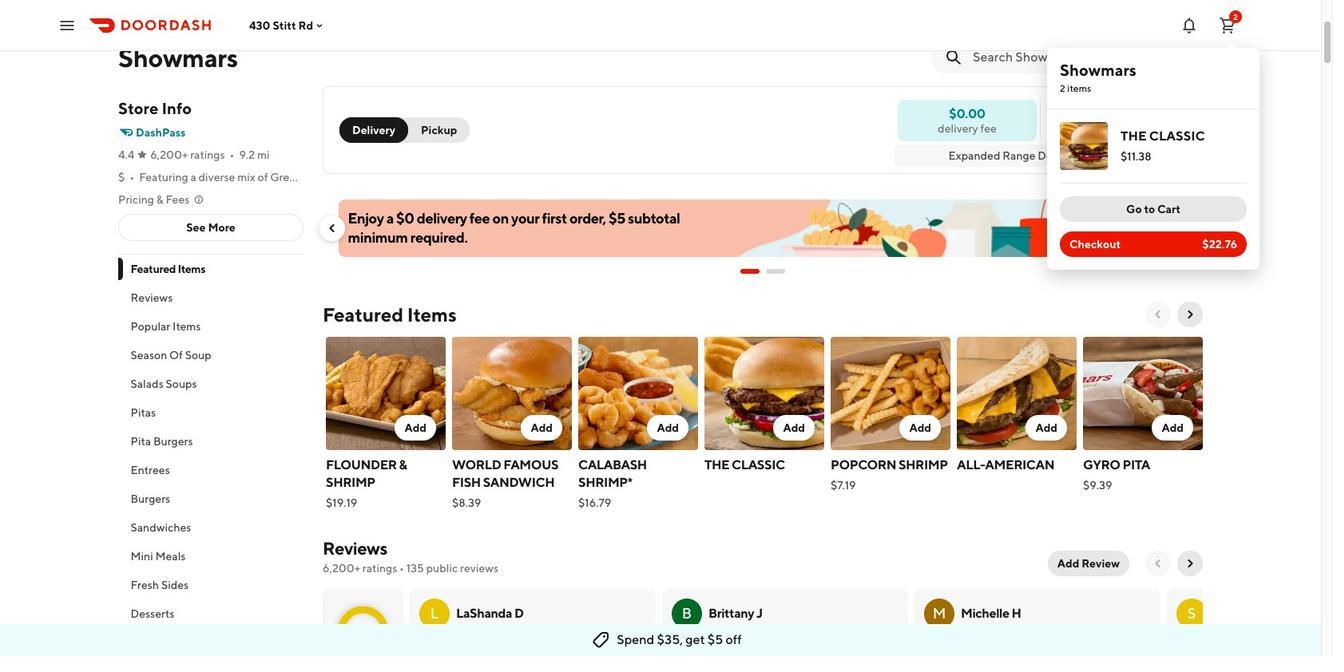 Task type: locate. For each thing, give the bounding box(es) containing it.
0 vertical spatial shrimp
[[899, 458, 948, 473]]

sandwiches button
[[118, 514, 304, 543]]

0 horizontal spatial the
[[705, 458, 730, 473]]

0 horizontal spatial the classic image
[[705, 337, 825, 451]]

showmars for showmars
[[118, 42, 238, 73]]

add inside "button"
[[1058, 558, 1080, 571]]

0 horizontal spatial $5
[[609, 210, 626, 227]]

select promotional banner element
[[741, 257, 785, 286]]

michelle
[[961, 606, 1010, 622]]

$5 right order,
[[609, 210, 626, 227]]

1 horizontal spatial delivery
[[938, 122, 979, 135]]

0 vertical spatial delivery
[[352, 124, 396, 137]]

0 horizontal spatial 2
[[1060, 82, 1066, 94]]

add button
[[395, 416, 436, 441], [521, 416, 563, 441], [648, 416, 689, 441], [774, 416, 815, 441], [900, 416, 941, 441], [1026, 416, 1068, 441], [1153, 416, 1194, 441]]

flounder
[[326, 458, 397, 473]]

reviews up popular
[[131, 292, 173, 304]]

gyro pita image
[[1084, 337, 1203, 451]]

9.2 right the 6,200+ ratings • at left
[[239, 149, 255, 161]]

0 vertical spatial classic
[[1150, 129, 1205, 144]]

6,200+ down dashpass
[[150, 149, 188, 161]]

fee left on
[[470, 210, 491, 227]]

0 horizontal spatial delivery
[[352, 124, 396, 137]]

2/18/23
[[739, 637, 773, 649]]

previous button of carousel image left next button of carousel icon
[[1152, 308, 1165, 321]]

delivery left time
[[1081, 121, 1121, 134]]

0 vertical spatial featured items
[[131, 263, 206, 276]]

mini meals button
[[118, 543, 304, 571]]

lashanda d
[[456, 606, 524, 622]]

featured up popular
[[131, 263, 176, 276]]

1 vertical spatial 6,200+
[[323, 563, 360, 575]]

classic
[[1150, 129, 1205, 144], [732, 458, 785, 473]]

items up reviews button
[[178, 263, 206, 276]]

the classic image
[[1060, 122, 1108, 170], [705, 337, 825, 451]]

shrimp
[[899, 458, 948, 473], [326, 475, 375, 491]]

add button for world famous fish sandwich
[[521, 416, 563, 441]]

0 horizontal spatial shrimp
[[326, 475, 375, 491]]

0 horizontal spatial featured
[[131, 263, 176, 276]]

delivery
[[352, 124, 396, 137], [1038, 149, 1080, 162]]

0 horizontal spatial classic
[[732, 458, 785, 473]]

0 horizontal spatial &
[[156, 193, 164, 206]]

order,
[[570, 210, 607, 227]]

shrimp left the all-
[[899, 458, 948, 473]]

mi right the 6,200+ ratings • at left
[[257, 149, 270, 161]]

1 horizontal spatial classic
[[1150, 129, 1205, 144]]

430
[[249, 19, 271, 32]]

american
[[985, 458, 1055, 473]]

4 add button from the left
[[774, 416, 815, 441]]

& inside button
[[156, 193, 164, 206]]

1 horizontal spatial 4.4
[[351, 623, 375, 641]]

delivery inside radio
[[352, 124, 396, 137]]

1 horizontal spatial featured items
[[323, 304, 457, 326]]

salads soups
[[131, 378, 197, 391]]

next button of carousel image
[[1187, 222, 1200, 235]]

featured items heading
[[323, 302, 457, 328]]

1 horizontal spatial featured
[[323, 304, 404, 326]]

&
[[156, 193, 164, 206], [399, 458, 407, 473]]

previous image
[[1152, 558, 1165, 571]]

2 right notification bell image
[[1234, 12, 1238, 21]]

• doordash order
[[522, 637, 600, 649]]

pita burgers
[[131, 435, 193, 448]]

burgers inside button
[[131, 493, 171, 506]]

2 add button from the left
[[521, 416, 563, 441]]

featured
[[131, 263, 176, 276], [323, 304, 404, 326]]

popcorn shrimp image
[[831, 337, 951, 451]]

ratings left 9.2 mi
[[190, 149, 225, 161]]

mi left $11.38
[[1107, 149, 1120, 162]]

$19.19
[[326, 497, 357, 510]]

salads
[[131, 378, 164, 391]]

add
[[405, 422, 427, 435], [531, 422, 553, 435], [657, 422, 679, 435], [783, 422, 805, 435], [910, 422, 932, 435], [1036, 422, 1058, 435], [1162, 422, 1184, 435], [1058, 558, 1080, 571]]

1 vertical spatial fee
[[470, 210, 491, 227]]

1 horizontal spatial ratings
[[363, 563, 397, 575]]

featured items down see
[[131, 263, 206, 276]]

0 horizontal spatial mi
[[257, 149, 270, 161]]

gyro
[[1084, 458, 1121, 473]]

previous button of carousel image
[[326, 222, 339, 235], [1152, 308, 1165, 321]]

1 vertical spatial shrimp
[[326, 475, 375, 491]]

order methods option group
[[340, 117, 470, 143]]

fish
[[452, 475, 481, 491]]

0 horizontal spatial showmars
[[118, 42, 238, 73]]

the for the classic $11.38
[[1121, 129, 1147, 144]]

0 horizontal spatial ratings
[[190, 149, 225, 161]]

s
[[1188, 606, 1196, 622]]

burgers right pita
[[154, 435, 193, 448]]

mini meals
[[131, 551, 186, 563]]

• inside 'reviews 6,200+ ratings • 135 public reviews'
[[400, 563, 404, 575]]

fresh sides
[[131, 579, 189, 592]]

burgers down entrees
[[131, 493, 171, 506]]

2
[[1234, 12, 1238, 21], [1060, 82, 1066, 94]]

1 vertical spatial ratings
[[363, 563, 397, 575]]

the inside the classic $11.38
[[1121, 129, 1147, 144]]

reviews down $19.19 at the left bottom
[[323, 539, 387, 559]]

1 horizontal spatial fee
[[981, 122, 997, 135]]

0 vertical spatial 2
[[1234, 12, 1238, 21]]

3 add button from the left
[[648, 416, 689, 441]]

add button for the classic
[[774, 416, 815, 441]]

1 horizontal spatial 2
[[1234, 12, 1238, 21]]

showmars 2 items
[[1060, 61, 1137, 94]]

delivery left pickup option
[[352, 124, 396, 137]]

0 vertical spatial 6,200+
[[150, 149, 188, 161]]

featured items
[[131, 263, 206, 276], [323, 304, 457, 326]]

reviews button
[[118, 284, 304, 312]]

h
[[1012, 606, 1022, 622]]

popular
[[131, 320, 171, 333]]

1 vertical spatial delivery
[[1038, 149, 1080, 162]]

7 add button from the left
[[1153, 416, 1194, 441]]

delivery down $0.00 on the right of the page
[[938, 122, 979, 135]]

1 horizontal spatial the
[[1121, 129, 1147, 144]]

0 vertical spatial 4.4
[[118, 149, 134, 161]]

mi
[[257, 149, 270, 161], [1107, 149, 1120, 162]]

meals
[[156, 551, 186, 563]]

& right flounder at the left of page
[[399, 458, 407, 473]]

1 vertical spatial burgers
[[131, 493, 171, 506]]

0 horizontal spatial 6,200+
[[150, 149, 188, 161]]

1 vertical spatial featured
[[323, 304, 404, 326]]

fee inside enjoy a $0 delivery fee on your first order, $5 subtotal minimum required.
[[470, 210, 491, 227]]

• left "135"
[[400, 563, 404, 575]]

delivery
[[1081, 121, 1121, 134], [938, 122, 979, 135], [417, 210, 468, 227]]

add for calabash shrimp*
[[657, 422, 679, 435]]

0 vertical spatial previous button of carousel image
[[326, 222, 339, 235]]

0 horizontal spatial fee
[[470, 210, 491, 227]]

0 vertical spatial $5
[[609, 210, 626, 227]]

showmars up "info"
[[118, 42, 238, 73]]

4.4
[[118, 149, 134, 161], [351, 623, 375, 641]]

the classic image up the classic
[[705, 337, 825, 451]]

items up the of
[[173, 320, 201, 333]]

Item Search search field
[[973, 49, 1191, 66]]

delivery inside enjoy a $0 delivery fee on your first order, $5 subtotal minimum required.
[[417, 210, 468, 227]]

$5
[[609, 210, 626, 227], [708, 633, 723, 648]]

9.2 left $11.38
[[1089, 149, 1105, 162]]

1 vertical spatial featured items
[[323, 304, 457, 326]]

flounder & shrimp $19.19
[[326, 458, 407, 510]]

world famous fish sandwich image
[[452, 337, 572, 451]]

store
[[118, 99, 158, 117]]

1 horizontal spatial shrimp
[[899, 458, 948, 473]]

j
[[757, 606, 763, 622]]

shrimp inside flounder & shrimp $19.19
[[326, 475, 375, 491]]

0 vertical spatial the classic image
[[1060, 122, 1108, 170]]

see more
[[186, 221, 236, 234]]

0 horizontal spatial featured items
[[131, 263, 206, 276]]

ratings
[[190, 149, 225, 161], [363, 563, 397, 575]]

fee down $0.00 on the right of the page
[[981, 122, 997, 135]]

• right $
[[130, 171, 134, 184]]

season
[[131, 349, 168, 362]]

pricing
[[118, 193, 154, 206]]

2 horizontal spatial delivery
[[1081, 121, 1121, 134]]

6,200+ down the reviews link at the left of the page
[[323, 563, 360, 575]]

1 horizontal spatial 6,200+
[[323, 563, 360, 575]]

time
[[1124, 121, 1147, 134]]

required.
[[411, 229, 468, 246]]

1 horizontal spatial reviews
[[323, 539, 387, 559]]

fee
[[981, 122, 997, 135], [470, 210, 491, 227]]

previous button of carousel image left enjoy
[[326, 222, 339, 235]]

popular items button
[[118, 312, 304, 341]]

1 vertical spatial 2
[[1060, 82, 1066, 94]]

featured items down minimum
[[323, 304, 457, 326]]

& inside flounder & shrimp $19.19
[[399, 458, 407, 473]]

1 vertical spatial $5
[[708, 633, 723, 648]]

pita
[[131, 435, 152, 448]]

0 vertical spatial &
[[156, 193, 164, 206]]

37
[[1096, 106, 1109, 121]]

featured down minimum
[[323, 304, 404, 326]]

showmars up items
[[1060, 61, 1137, 79]]

1 horizontal spatial delivery
[[1038, 149, 1080, 162]]

& for pricing
[[156, 193, 164, 206]]

classic inside the classic $11.38
[[1150, 129, 1205, 144]]

$11.38
[[1121, 150, 1152, 163]]

$5 inside enjoy a $0 delivery fee on your first order, $5 subtotal minimum required.
[[609, 210, 626, 227]]

430 stitt rd
[[249, 19, 313, 32]]

add for gyro pita
[[1162, 422, 1184, 435]]

delivery right range
[[1038, 149, 1080, 162]]

store info
[[118, 99, 192, 117]]

0 horizontal spatial reviews
[[131, 292, 173, 304]]

1 horizontal spatial showmars
[[1060, 61, 1137, 79]]

1 vertical spatial reviews
[[323, 539, 387, 559]]

add button for gyro pita
[[1153, 416, 1194, 441]]

see
[[186, 221, 206, 234]]

0 vertical spatial the
[[1121, 129, 1147, 144]]

2 left items
[[1060, 82, 1066, 94]]

pricing & fees button
[[118, 192, 206, 208]]

shrimp down flounder at the left of page
[[326, 475, 375, 491]]

1 vertical spatial the
[[705, 458, 730, 473]]

items down the required.
[[407, 304, 457, 326]]

delivery up the required.
[[417, 210, 468, 227]]

0 vertical spatial reviews
[[131, 292, 173, 304]]

1 vertical spatial &
[[399, 458, 407, 473]]

fees
[[166, 193, 190, 206]]

& left fees
[[156, 193, 164, 206]]

reviews
[[460, 563, 499, 575]]

all-
[[957, 458, 985, 473]]

Pickup radio
[[399, 117, 470, 143]]

add button for calabash shrimp*
[[648, 416, 689, 441]]

1 horizontal spatial the classic image
[[1060, 122, 1108, 170]]

reviews
[[131, 292, 173, 304], [323, 539, 387, 559]]

1 add button from the left
[[395, 416, 436, 441]]

0 horizontal spatial 4.4
[[118, 149, 134, 161]]

reviews link
[[323, 539, 387, 559]]

1 vertical spatial previous button of carousel image
[[1152, 308, 1165, 321]]

$5 left off
[[708, 633, 723, 648]]

0 vertical spatial fee
[[981, 122, 997, 135]]

ratings down the reviews link at the left of the page
[[363, 563, 397, 575]]

the classic image down 37
[[1060, 122, 1108, 170]]

1 horizontal spatial &
[[399, 458, 407, 473]]

dashpass
[[136, 126, 186, 139]]

6 add button from the left
[[1026, 416, 1068, 441]]

add for world famous fish sandwich
[[531, 422, 553, 435]]

1 vertical spatial classic
[[732, 458, 785, 473]]

the
[[1121, 129, 1147, 144], [705, 458, 730, 473]]

0 horizontal spatial delivery
[[417, 210, 468, 227]]

reviews inside reviews button
[[131, 292, 173, 304]]

0 vertical spatial featured
[[131, 263, 176, 276]]

9.2
[[239, 149, 255, 161], [1089, 149, 1105, 162]]

5 add button from the left
[[900, 416, 941, 441]]

reviews inside 'reviews 6,200+ ratings • 135 public reviews'
[[323, 539, 387, 559]]

0 vertical spatial burgers
[[154, 435, 193, 448]]

items inside button
[[173, 320, 201, 333]]



Task type: vqa. For each thing, say whether or not it's contained in the screenshot.
5th Add button from left
yes



Task type: describe. For each thing, give the bounding box(es) containing it.
go to cart
[[1127, 203, 1181, 216]]

world famous fish sandwich $8.39
[[452, 458, 559, 510]]

6,200+ ratings •
[[150, 149, 234, 161]]

Delivery radio
[[340, 117, 408, 143]]

enjoy a $0 delivery fee on your first order, $5 subtotal minimum required.
[[348, 210, 681, 246]]

b
[[682, 606, 692, 622]]

first
[[543, 210, 567, 227]]

pitas button
[[118, 399, 304, 427]]

$22.76
[[1203, 238, 1238, 251]]

cart
[[1158, 203, 1181, 216]]

pickup
[[421, 124, 457, 137]]

all-american
[[957, 458, 1055, 473]]

min
[[1111, 106, 1132, 121]]

add for the classic
[[783, 422, 805, 435]]

1 horizontal spatial 9.2
[[1089, 149, 1105, 162]]

fresh sides button
[[118, 571, 304, 600]]

notification bell image
[[1180, 16, 1199, 35]]

world
[[452, 458, 501, 473]]

1 horizontal spatial previous button of carousel image
[[1152, 308, 1165, 321]]

calabash shrimp* $16.79
[[579, 458, 647, 510]]

brittany
[[709, 606, 754, 622]]

the for the classic
[[705, 458, 730, 473]]

pricing & fees
[[118, 193, 190, 206]]

season of soup button
[[118, 341, 304, 370]]

classic for the classic $11.38
[[1150, 129, 1205, 144]]

2 items, open order cart image
[[1219, 16, 1238, 35]]

checkout
[[1070, 238, 1121, 251]]

fresh
[[131, 579, 160, 592]]

famous
[[504, 458, 559, 473]]

9.2 mi
[[239, 149, 270, 161]]

$35,
[[657, 633, 683, 648]]

review
[[1082, 558, 1120, 571]]

rd
[[298, 19, 313, 32]]

subtotal
[[629, 210, 681, 227]]

all american image
[[957, 337, 1077, 451]]

doordash
[[528, 637, 572, 649]]

1 vertical spatial the classic image
[[705, 337, 825, 451]]

add review button
[[1048, 551, 1130, 577]]

burgers inside 'button'
[[154, 435, 193, 448]]

2 inside showmars 2 items
[[1060, 82, 1066, 94]]

featured inside heading
[[323, 304, 404, 326]]

calabash
[[579, 458, 647, 473]]

the classic
[[705, 458, 785, 473]]

$0.00
[[949, 106, 986, 121]]

soup
[[186, 349, 212, 362]]

• left 9.2 mi
[[230, 149, 234, 161]]

of
[[170, 349, 183, 362]]

sandwich
[[483, 475, 555, 491]]

popcorn
[[831, 458, 897, 473]]

add button for popcorn shrimp
[[900, 416, 941, 441]]

0 horizontal spatial previous button of carousel image
[[326, 222, 339, 235]]

public
[[426, 563, 458, 575]]

a
[[387, 210, 394, 227]]

& for flounder
[[399, 458, 407, 473]]

• down "37 min delivery time" on the top of page
[[1083, 149, 1087, 162]]

brittany j
[[709, 606, 763, 622]]

$0
[[397, 210, 415, 227]]

soups
[[166, 378, 197, 391]]

spend
[[617, 633, 655, 648]]

open menu image
[[58, 16, 77, 35]]

michelle h
[[961, 606, 1022, 622]]

mini
[[131, 551, 154, 563]]

add button for all-american
[[1026, 416, 1068, 441]]

desserts button
[[118, 600, 304, 629]]

to
[[1145, 203, 1156, 216]]

1 vertical spatial 4.4
[[351, 623, 375, 641]]

reviews 6,200+ ratings • 135 public reviews
[[323, 539, 499, 575]]

0 vertical spatial ratings
[[190, 149, 225, 161]]

classic for the classic
[[732, 458, 785, 473]]

add review
[[1058, 558, 1120, 571]]

shrimp inside popcorn shrimp $7.19
[[899, 458, 948, 473]]

d
[[515, 606, 524, 622]]

2 inside button
[[1234, 12, 1238, 21]]

6,200+ inside 'reviews 6,200+ ratings • 135 public reviews'
[[323, 563, 360, 575]]

expanded
[[949, 149, 1001, 162]]

next image
[[1184, 558, 1197, 571]]

next button of carousel image
[[1184, 308, 1197, 321]]

entrees
[[131, 464, 170, 477]]

$8.39
[[452, 497, 481, 510]]

430 stitt rd button
[[249, 19, 326, 32]]

$
[[118, 171, 125, 184]]

sides
[[162, 579, 189, 592]]

add button for flounder & shrimp
[[395, 416, 436, 441]]

add for all-american
[[1036, 422, 1058, 435]]

1 horizontal spatial $5
[[708, 633, 723, 648]]

37 min delivery time
[[1081, 106, 1147, 134]]

add for flounder & shrimp
[[405, 422, 427, 435]]

m
[[933, 606, 946, 622]]

ratings inside 'reviews 6,200+ ratings • 135 public reviews'
[[363, 563, 397, 575]]

lashanda
[[456, 606, 512, 622]]

order
[[574, 637, 600, 649]]

pita burgers button
[[118, 427, 304, 456]]

items inside heading
[[407, 304, 457, 326]]

enjoy
[[348, 210, 384, 227]]

1 horizontal spatial mi
[[1107, 149, 1120, 162]]

0 horizontal spatial 9.2
[[239, 149, 255, 161]]

entrees button
[[118, 456, 304, 485]]

showmars for showmars 2 items
[[1060, 61, 1137, 79]]

$16.79
[[579, 497, 612, 510]]

the classic $11.38
[[1121, 129, 1205, 163]]

off
[[726, 633, 742, 648]]

$9.39
[[1084, 479, 1113, 492]]

reviews for reviews
[[131, 292, 173, 304]]

$0.00 delivery fee
[[938, 106, 997, 135]]

delivery inside "37 min delivery time"
[[1081, 121, 1121, 134]]

delivery inside $0.00 delivery fee
[[938, 122, 979, 135]]

fee inside $0.00 delivery fee
[[981, 122, 997, 135]]

desserts
[[131, 608, 175, 621]]

l
[[430, 606, 439, 622]]

calabash shrimp* image
[[579, 337, 698, 451]]

spend $35, get $5 off
[[617, 633, 742, 648]]

flounder & shrimp image
[[326, 337, 446, 451]]

2 button
[[1212, 9, 1244, 41]]

135
[[406, 563, 424, 575]]

stitt
[[273, 19, 296, 32]]

reviews for reviews 6,200+ ratings • 135 public reviews
[[323, 539, 387, 559]]

pita
[[1123, 458, 1151, 473]]

more
[[208, 221, 236, 234]]

items
[[1068, 82, 1092, 94]]

get
[[686, 633, 705, 648]]

range
[[1003, 149, 1036, 162]]

add for popcorn shrimp
[[910, 422, 932, 435]]

on
[[493, 210, 509, 227]]

• left doordash
[[522, 637, 527, 649]]

info
[[162, 99, 192, 117]]



